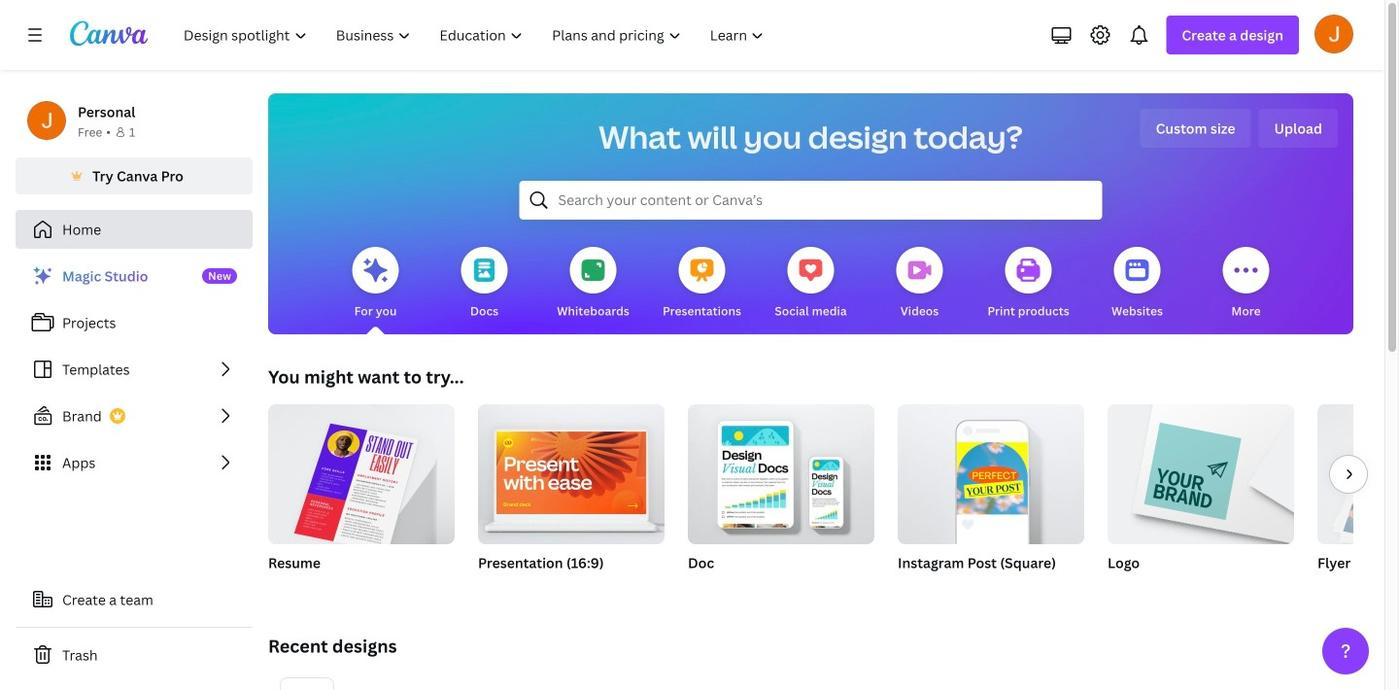 Task type: locate. For each thing, give the bounding box(es) containing it.
group
[[478, 397, 665, 597], [478, 397, 665, 544], [688, 397, 875, 597], [688, 397, 875, 544], [898, 397, 1085, 597], [898, 397, 1085, 544], [1108, 397, 1295, 597], [1108, 397, 1295, 544], [268, 404, 455, 597], [268, 404, 455, 553], [1318, 404, 1400, 597], [1318, 404, 1400, 544]]

None search field
[[520, 181, 1103, 220]]

top level navigation element
[[171, 16, 781, 54]]

list
[[16, 257, 253, 482]]

jeremy miller image
[[1315, 14, 1354, 53]]



Task type: vqa. For each thing, say whether or not it's contained in the screenshot.
Top level navigation Element
yes



Task type: describe. For each thing, give the bounding box(es) containing it.
Search search field
[[559, 182, 1064, 219]]



